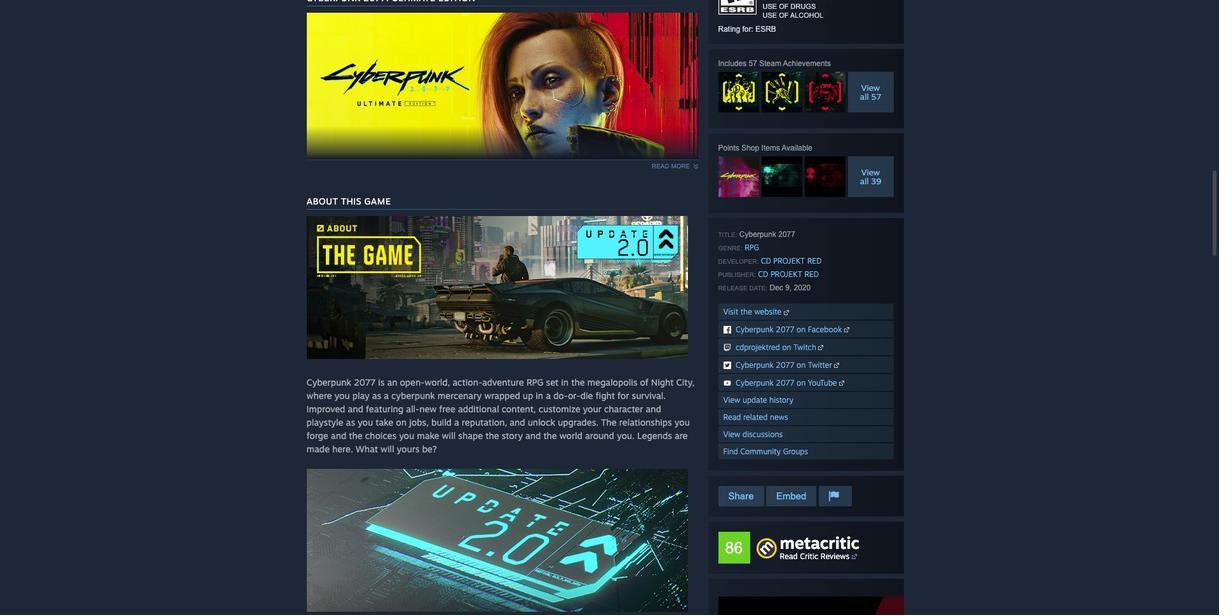 Task type: locate. For each thing, give the bounding box(es) containing it.
2 horizontal spatial a
[[546, 390, 551, 401]]

on down cyberpunk 2077 on facebook
[[782, 342, 791, 352]]

shop
[[742, 143, 759, 152]]

on for facebook
[[797, 325, 806, 334]]

of up survival.
[[640, 377, 649, 387]]

discussions
[[743, 429, 783, 439]]

more
[[671, 162, 690, 169]]

character
[[604, 403, 643, 414]]

as right playstyle
[[346, 417, 355, 427]]

will down choices
[[381, 443, 394, 454]]

1 horizontal spatial read
[[780, 551, 798, 561]]

you left "take"
[[358, 417, 373, 427]]

around
[[585, 430, 614, 441]]

0 vertical spatial red
[[807, 256, 822, 265]]

a left do-
[[546, 390, 551, 401]]

cyberspace profile image
[[718, 156, 759, 197]]

read left related at the bottom right of page
[[723, 412, 741, 422]]

view for view all 39
[[861, 167, 880, 177]]

all right arachnophobia image on the top right of page
[[860, 91, 869, 101]]

take
[[376, 417, 393, 427]]

critic
[[800, 551, 819, 561]]

1 horizontal spatial rpg
[[745, 243, 759, 252]]

view left update
[[723, 395, 741, 405]]

includes 57 steam achievements
[[718, 59, 831, 68]]

1 horizontal spatial 57
[[871, 91, 881, 101]]

2077 up history
[[776, 378, 795, 387]]

of left alcohol at the top
[[779, 11, 789, 19]]

share
[[728, 490, 754, 501]]

red
[[807, 256, 822, 265], [805, 269, 819, 279]]

0 vertical spatial projekt
[[773, 256, 805, 265]]

on for twitter
[[797, 360, 806, 370]]

survival.
[[632, 390, 666, 401]]

in right up
[[536, 390, 543, 401]]

on inside "cyberpunk 2077 on youtube" link
[[797, 378, 806, 387]]

all for view all 39
[[860, 176, 869, 186]]

as down 'is'
[[372, 390, 381, 401]]

0 vertical spatial rpg
[[745, 243, 759, 252]]

on up "cyberpunk 2077 on youtube" link
[[797, 360, 806, 370]]

0 vertical spatial 57
[[749, 59, 757, 68]]

on up view update history link
[[797, 378, 806, 387]]

0 vertical spatial as
[[372, 390, 381, 401]]

cd up date:
[[758, 269, 768, 279]]

2077 up the 9,
[[778, 230, 795, 239]]

cd projekt red link for developer:
[[761, 256, 822, 265]]

customize
[[539, 403, 580, 414]]

rating
[[718, 25, 740, 33]]

game
[[364, 196, 391, 206]]

cyberpunk down cdprojektred
[[736, 360, 774, 370]]

1 horizontal spatial will
[[442, 430, 456, 441]]

on right "take"
[[396, 417, 407, 427]]

cyberpunk inside cyberpunk 2077 is an open-world, action-adventure rpg set in the megalopolis of night city, where you play as a cyberpunk mercenary wrapped up in a do-or-die fight for survival. improved and featuring all-new free additional content, customize your character and playstyle as you take on jobs, build a reputation, and unlock upgrades. the relationships you forge and the choices you make will shape the story and the world around you. legends are made here. what will yours be?
[[307, 377, 351, 387]]

and
[[348, 403, 363, 414], [646, 403, 661, 414], [510, 417, 525, 427], [331, 430, 346, 441], [525, 430, 541, 441]]

you
[[335, 390, 350, 401], [358, 417, 373, 427], [675, 417, 690, 427], [399, 430, 414, 441]]

all for view all 57
[[860, 91, 869, 101]]

view inside view all 57
[[861, 82, 880, 93]]

2077 inside title: cyberpunk 2077 genre: rpg developer: cd projekt red publisher: cd projekt red release date: dec 9, 2020
[[778, 230, 795, 239]]

0 vertical spatial cd projekt red link
[[761, 256, 822, 265]]

view up find
[[723, 429, 741, 439]]

for
[[618, 390, 629, 401]]

a
[[384, 390, 389, 401], [546, 390, 551, 401], [454, 417, 459, 427]]

view for view update history
[[723, 395, 741, 405]]

and down survival.
[[646, 403, 661, 414]]

2077 inside cyberpunk 2077 is an open-world, action-adventure rpg set in the megalopolis of night city, where you play as a cyberpunk mercenary wrapped up in a do-or-die fight for survival. improved and featuring all-new free additional content, customize your character and playstyle as you take on jobs, build a reputation, and unlock upgrades. the relationships you forge and the choices you make will shape the story and the world around you. legends are made here. what will yours be?
[[354, 377, 376, 387]]

of left "drugs"
[[779, 2, 789, 10]]

2077 up cdprojektred on twitch
[[776, 325, 795, 334]]

shape
[[458, 430, 483, 441]]

2 all from the top
[[860, 176, 869, 186]]

2077 up play
[[354, 377, 376, 387]]

2077
[[778, 230, 795, 239], [776, 325, 795, 334], [776, 360, 795, 370], [354, 377, 376, 387], [776, 378, 795, 387]]

relationships
[[619, 417, 672, 427]]

2077 for cyberpunk 2077 is an open-world, action-adventure rpg set in the megalopolis of night city, where you play as a cyberpunk mercenary wrapped up in a do-or-die fight for survival. improved and featuring all-new free additional content, customize your character and playstyle as you take on jobs, build a reputation, and unlock upgrades. the relationships you forge and the choices you make will shape the story and the world around you. legends are made here. what will yours be?
[[354, 377, 376, 387]]

1 vertical spatial rpg
[[526, 377, 544, 387]]

1 vertical spatial 57
[[871, 91, 881, 101]]

2077 up the cyberpunk 2077 on youtube
[[776, 360, 795, 370]]

all left 39
[[860, 176, 869, 186]]

view right rogue ai "image"
[[861, 167, 880, 177]]

57 right arachnophobia image on the top right of page
[[871, 91, 881, 101]]

do-
[[553, 390, 568, 401]]

1 vertical spatial projekt
[[771, 269, 802, 279]]

the
[[741, 307, 752, 316], [571, 377, 585, 387], [349, 430, 363, 441], [486, 430, 499, 441], [543, 430, 557, 441]]

action-
[[453, 377, 482, 387]]

1 horizontal spatial a
[[454, 417, 459, 427]]

cyberpunk 2077 on youtube
[[736, 378, 837, 387]]

read left critic
[[780, 551, 798, 561]]

0 horizontal spatial rpg
[[526, 377, 544, 387]]

all inside view all 57
[[860, 91, 869, 101]]

0 vertical spatial use
[[763, 2, 777, 10]]

the wasteland image
[[718, 72, 759, 112]]

featuring
[[366, 403, 404, 414]]

cyberpunk inside title: cyberpunk 2077 genre: rpg developer: cd projekt red publisher: cd projekt red release date: dec 9, 2020
[[739, 230, 776, 239]]

and up the here.
[[331, 430, 346, 441]]

0 horizontal spatial will
[[381, 443, 394, 454]]

related
[[743, 412, 768, 422]]

1 vertical spatial use
[[763, 11, 777, 19]]

all inside view all 39
[[860, 176, 869, 186]]

the up or-
[[571, 377, 585, 387]]

cyberpunk 2077 on twitter link
[[718, 356, 894, 373]]

a up featuring
[[384, 390, 389, 401]]

1 vertical spatial in
[[536, 390, 543, 401]]

cyberpunk down "visit the website"
[[736, 325, 774, 334]]

are
[[675, 430, 688, 441]]

1 vertical spatial read
[[780, 551, 798, 561]]

view inside view all 39
[[861, 167, 880, 177]]

as
[[372, 390, 381, 401], [346, 417, 355, 427]]

jobs,
[[409, 417, 429, 427]]

1 horizontal spatial as
[[372, 390, 381, 401]]

will
[[442, 430, 456, 441], [381, 443, 394, 454]]

here.
[[332, 443, 353, 454]]

2077 for cyberpunk 2077 on facebook
[[776, 325, 795, 334]]

city,
[[676, 377, 695, 387]]

youtube
[[808, 378, 837, 387]]

57
[[749, 59, 757, 68], [871, 91, 881, 101]]

0 vertical spatial read
[[723, 412, 741, 422]]

cyberpunk up "where"
[[307, 377, 351, 387]]

0 vertical spatial all
[[860, 91, 869, 101]]

about
[[307, 196, 338, 206]]

this
[[341, 196, 362, 206]]

cd projekt red link
[[761, 256, 822, 265], [758, 269, 819, 279]]

1 horizontal spatial in
[[561, 377, 569, 387]]

build
[[431, 417, 452, 427]]

on inside cyberpunk 2077 on twitter link
[[797, 360, 806, 370]]

night
[[651, 377, 674, 387]]

drugs
[[791, 2, 816, 10]]

a right build
[[454, 417, 459, 427]]

set
[[546, 377, 559, 387]]

read related news
[[723, 412, 788, 422]]

1 vertical spatial cd projekt red link
[[758, 269, 819, 279]]

rating for: esrb
[[718, 25, 776, 33]]

about this game
[[307, 196, 391, 206]]

view
[[861, 82, 880, 93], [861, 167, 880, 177], [723, 395, 741, 405], [723, 429, 741, 439]]

view right arachnophobia image on the top right of page
[[861, 82, 880, 93]]

date:
[[749, 284, 768, 291]]

of inside cyberpunk 2077 is an open-world, action-adventure rpg set in the megalopolis of night city, where you play as a cyberpunk mercenary wrapped up in a do-or-die fight for survival. improved and featuring all-new free additional content, customize your character and playstyle as you take on jobs, build a reputation, and unlock upgrades. the relationships you forge and the choices you make will shape the story and the world around you. legends are made here. what will yours be?
[[640, 377, 649, 387]]

rpg up up
[[526, 377, 544, 387]]

cyberpunk up update
[[736, 378, 774, 387]]

projekt
[[773, 256, 805, 265], [771, 269, 802, 279]]

2 vertical spatial of
[[640, 377, 649, 387]]

twitter
[[808, 360, 832, 370]]

rpg up the developer:
[[745, 243, 759, 252]]

and down content,
[[510, 417, 525, 427]]

rpg inside title: cyberpunk 2077 genre: rpg developer: cd projekt red publisher: cd projekt red release date: dec 9, 2020
[[745, 243, 759, 252]]

0 horizontal spatial in
[[536, 390, 543, 401]]

mercenary
[[438, 390, 482, 401]]

0 vertical spatial will
[[442, 430, 456, 441]]

1 vertical spatial of
[[779, 11, 789, 19]]

content,
[[502, 403, 536, 414]]

the right visit
[[741, 307, 752, 316]]

cyberpunk up rpg "link"
[[739, 230, 776, 239]]

on inside cyberpunk 2077 is an open-world, action-adventure rpg set in the megalopolis of night city, where you play as a cyberpunk mercenary wrapped up in a do-or-die fight for survival. improved and featuring all-new free additional content, customize your character and playstyle as you take on jobs, build a reputation, and unlock upgrades. the relationships you forge and the choices you make will shape the story and the world around you. legends are made here. what will yours be?
[[396, 417, 407, 427]]

0 horizontal spatial read
[[723, 412, 741, 422]]

57 left steam
[[749, 59, 757, 68]]

cyberpunk 2077 is an open-world, action-adventure rpg set in the megalopolis of night city, where you play as a cyberpunk mercenary wrapped up in a do-or-die fight for survival. improved and featuring all-new free additional content, customize your character and playstyle as you take on jobs, build a reputation, and unlock upgrades. the relationships you forge and the choices you make will shape the story and the world around you. legends are made here. what will yours be?
[[307, 377, 695, 454]]

publisher:
[[718, 271, 756, 278]]

world,
[[425, 377, 450, 387]]

title: cyberpunk 2077 genre: rpg developer: cd projekt red publisher: cd projekt red release date: dec 9, 2020
[[718, 230, 822, 292]]

1 vertical spatial all
[[860, 176, 869, 186]]

all
[[860, 91, 869, 101], [860, 176, 869, 186]]

reputation,
[[462, 417, 507, 427]]

release
[[718, 284, 748, 291]]

1 all from the top
[[860, 91, 869, 101]]

in right set
[[561, 377, 569, 387]]

view for view discussions
[[723, 429, 741, 439]]

1 vertical spatial as
[[346, 417, 355, 427]]

use of drugs use of alcohol
[[763, 2, 824, 19]]

cyberpunk for cyberpunk 2077 is an open-world, action-adventure rpg set in the megalopolis of night city, where you play as a cyberpunk mercenary wrapped up in a do-or-die fight for survival. improved and featuring all-new free additional content, customize your character and playstyle as you take on jobs, build a reputation, and unlock upgrades. the relationships you forge and the choices you make will shape the story and the world around you. legends are made here. what will yours be?
[[307, 377, 351, 387]]

0 horizontal spatial as
[[346, 417, 355, 427]]

in
[[561, 377, 569, 387], [536, 390, 543, 401]]

find community groups link
[[718, 443, 894, 459]]

twitch
[[794, 342, 816, 352]]

on up cdprojektred on twitch link
[[797, 325, 806, 334]]

legends
[[637, 430, 672, 441]]

cd right the developer:
[[761, 256, 771, 265]]

choices
[[365, 430, 397, 441]]

will down build
[[442, 430, 456, 441]]

on inside 'cyberpunk 2077 on facebook' link
[[797, 325, 806, 334]]

rpg link
[[745, 243, 759, 252]]



Task type: vqa. For each thing, say whether or not it's contained in the screenshot.
About at the left of the page
yes



Task type: describe. For each thing, give the bounding box(es) containing it.
unlock
[[528, 417, 555, 427]]

for:
[[742, 25, 753, 33]]

1 vertical spatial will
[[381, 443, 394, 454]]

wrapped
[[484, 390, 520, 401]]

on inside cdprojektred on twitch link
[[782, 342, 791, 352]]

website
[[755, 307, 782, 316]]

forge
[[307, 430, 328, 441]]

items
[[762, 143, 780, 152]]

update
[[743, 395, 767, 405]]

megalopolis
[[587, 377, 638, 387]]

read critic reviews
[[780, 551, 850, 561]]

includes
[[718, 59, 747, 68]]

cyberpunk for cyberpunk 2077 on facebook
[[736, 325, 774, 334]]

facebook
[[808, 325, 842, 334]]

or-
[[568, 390, 581, 401]]

view discussions link
[[718, 426, 894, 442]]

playstyle
[[307, 417, 343, 427]]

rogue ai image
[[805, 156, 845, 187]]

upgrades.
[[558, 417, 599, 427]]

read for read critic reviews
[[780, 551, 798, 561]]

view all 39
[[860, 167, 881, 186]]

cdprojektred
[[736, 342, 780, 352]]

and down unlock
[[525, 430, 541, 441]]

0 horizontal spatial 57
[[749, 59, 757, 68]]

steam
[[759, 59, 781, 68]]

story
[[502, 430, 523, 441]]

up
[[523, 390, 533, 401]]

view update history
[[723, 395, 794, 405]]

cyberpunk 2077 on youtube link
[[718, 374, 894, 391]]

share link
[[718, 486, 764, 506]]

world
[[560, 430, 583, 441]]

the down reputation,
[[486, 430, 499, 441]]

adventure
[[482, 377, 524, 387]]

2077 for cyberpunk 2077 on twitter
[[776, 360, 795, 370]]

view discussions
[[723, 429, 783, 439]]

embed
[[776, 490, 807, 501]]

2077 for cyberpunk 2077 on youtube
[[776, 378, 795, 387]]

you left play
[[335, 390, 350, 401]]

esrb
[[756, 25, 776, 33]]

0 vertical spatial of
[[779, 2, 789, 10]]

1 use from the top
[[763, 2, 777, 10]]

yours
[[397, 443, 420, 454]]

rpg inside cyberpunk 2077 is an open-world, action-adventure rpg set in the megalopolis of night city, where you play as a cyberpunk mercenary wrapped up in a do-or-die fight for survival. improved and featuring all-new free additional content, customize your character and playstyle as you take on jobs, build a reputation, and unlock upgrades. the relationships you forge and the choices you make will shape the story and the world around you. legends are made here. what will yours be?
[[526, 377, 544, 387]]

visit
[[723, 307, 738, 316]]

read more
[[652, 162, 690, 169]]

cyberpsychosis image
[[762, 156, 802, 187]]

cyberpunk for cyberpunk 2077 on youtube
[[736, 378, 774, 387]]

improved
[[307, 403, 345, 414]]

what
[[356, 443, 378, 454]]

cyberpunk 2077 on twitter
[[736, 360, 832, 370]]

news
[[770, 412, 788, 422]]

points
[[718, 143, 740, 152]]

free
[[439, 403, 456, 414]]

0 horizontal spatial a
[[384, 390, 389, 401]]

57 inside view all 57
[[871, 91, 881, 101]]

open-
[[400, 377, 425, 387]]

cdprojektred on twitch
[[736, 342, 816, 352]]

cyberpunk 2077 on facebook
[[736, 325, 842, 334]]

arachnophobia image
[[805, 72, 845, 112]]

die
[[581, 390, 593, 401]]

available
[[782, 143, 813, 152]]

dec
[[770, 283, 783, 292]]

39
[[871, 176, 881, 186]]

visit the website
[[723, 307, 784, 316]]

cyberpunk
[[391, 390, 435, 401]]

view for view all 57
[[861, 82, 880, 93]]

points shop items available
[[718, 143, 813, 152]]

find
[[723, 446, 738, 456]]

embed link
[[766, 486, 817, 506]]

find community groups
[[723, 446, 808, 456]]

achievements
[[783, 59, 831, 68]]

0 vertical spatial cd
[[761, 256, 771, 265]]

new
[[419, 403, 437, 414]]

additional
[[458, 403, 499, 414]]

reviews
[[821, 551, 850, 561]]

you up yours
[[399, 430, 414, 441]]

groups
[[783, 446, 808, 456]]

genre:
[[718, 244, 743, 251]]

on for youtube
[[797, 378, 806, 387]]

be?
[[422, 443, 437, 454]]

read for read related news
[[723, 412, 741, 422]]

2 use from the top
[[763, 11, 777, 19]]

and down play
[[348, 403, 363, 414]]

alcohol
[[790, 11, 824, 19]]

9,
[[785, 283, 792, 292]]

play
[[352, 390, 370, 401]]

the up 'what'
[[349, 430, 363, 441]]

all-
[[406, 403, 419, 414]]

0 vertical spatial in
[[561, 377, 569, 387]]

1 vertical spatial cd
[[758, 269, 768, 279]]

the down unlock
[[543, 430, 557, 441]]

to bad decisions! image
[[762, 72, 802, 112]]

make
[[417, 430, 439, 441]]

you.
[[617, 430, 635, 441]]

fight
[[596, 390, 615, 401]]

developer:
[[718, 258, 759, 265]]

view all 57
[[860, 82, 881, 101]]

2020
[[794, 283, 811, 292]]

where
[[307, 390, 332, 401]]

you up the are
[[675, 417, 690, 427]]

visit the website link
[[718, 304, 894, 319]]

86
[[725, 539, 743, 556]]

cyberpunk 2077 on facebook link
[[718, 321, 894, 337]]

the
[[601, 417, 617, 427]]

cyberpunk for cyberpunk 2077 on twitter
[[736, 360, 774, 370]]

1 vertical spatial red
[[805, 269, 819, 279]]

cd projekt red link for publisher:
[[758, 269, 819, 279]]

your
[[583, 403, 602, 414]]

read related news link
[[718, 409, 894, 425]]



